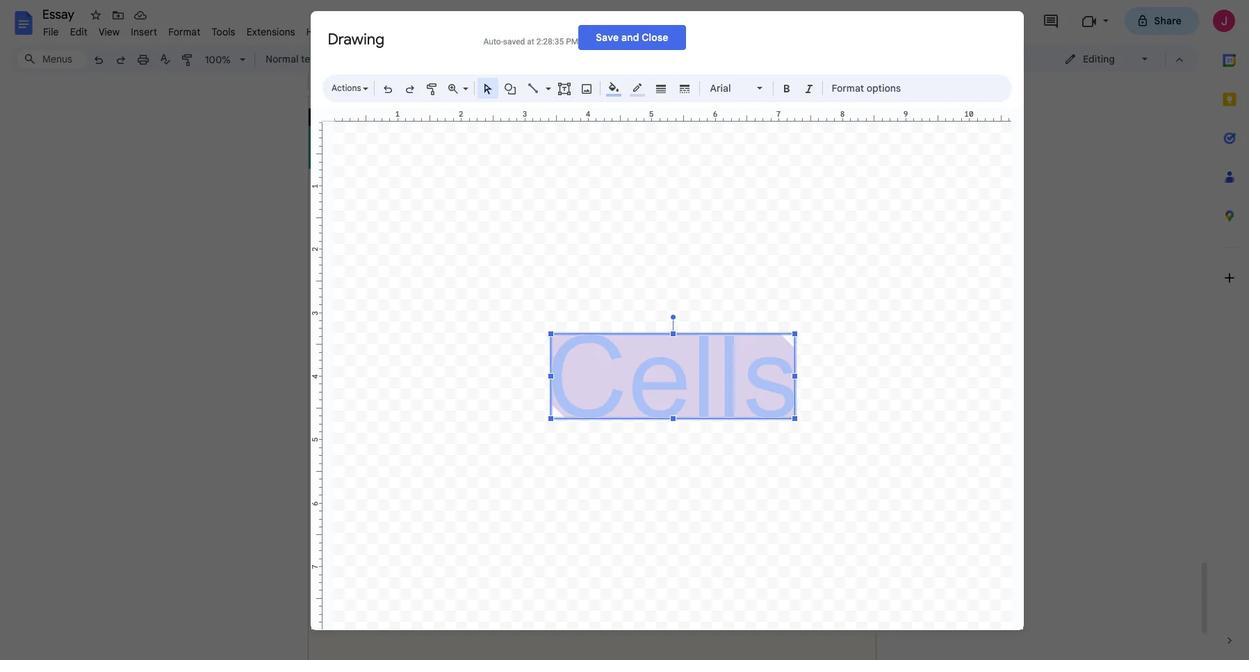 Task type: describe. For each thing, give the bounding box(es) containing it.
auto-saved at 2:28:35 pm
[[484, 37, 579, 46]]

save and close button
[[579, 25, 686, 50]]

at
[[527, 37, 535, 46]]

close
[[642, 31, 669, 43]]

auto-
[[484, 37, 503, 46]]

menu bar inside menu bar banner
[[38, 18, 333, 41]]

drawing application
[[0, 0, 1250, 661]]

tab list inside menu bar banner
[[1211, 41, 1250, 622]]

drawing heading
[[328, 30, 467, 49]]

drawing dialog
[[311, 11, 1024, 630]]

and
[[622, 31, 640, 43]]

pm
[[566, 37, 579, 46]]

drawing
[[328, 30, 385, 48]]



Task type: vqa. For each thing, say whether or not it's contained in the screenshot.
saturday checkbox
no



Task type: locate. For each thing, give the bounding box(es) containing it.
menu bar
[[38, 18, 333, 41]]

saved
[[503, 37, 525, 46]]

Star checkbox
[[86, 6, 106, 25]]

menu bar banner
[[0, 0, 1250, 661]]

Menus field
[[17, 49, 87, 69]]

save
[[596, 31, 619, 43]]

main toolbar
[[86, 0, 942, 395]]

2:28:35
[[537, 37, 564, 46]]

Rename text field
[[38, 6, 82, 22]]

save and close
[[596, 31, 669, 43]]

tab list
[[1211, 41, 1250, 622]]

share. private to only me. image
[[1137, 14, 1149, 27]]



